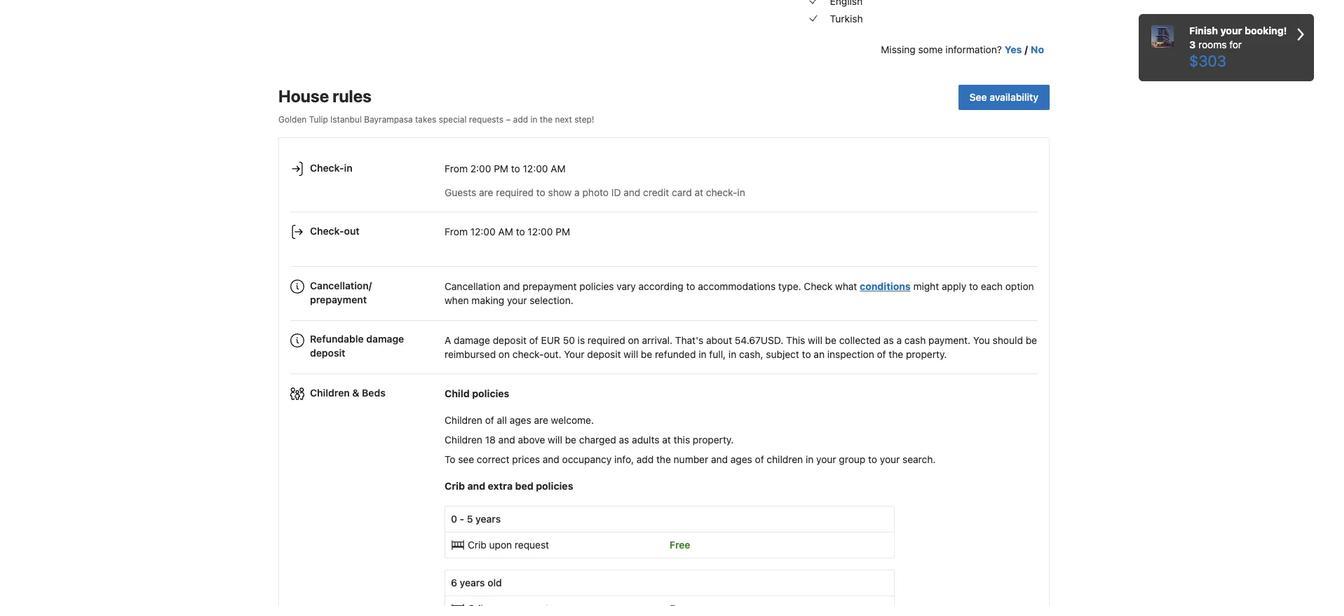 Task type: vqa. For each thing, say whether or not it's contained in the screenshot.
Cancellation and prepayment policies vary according to accommodations type. Check what conditions
yes



Task type: describe. For each thing, give the bounding box(es) containing it.
check
[[804, 281, 833, 293]]

id
[[611, 187, 621, 199]]

cancellation and prepayment policies vary according to accommodations type. check what conditions
[[445, 281, 911, 293]]

is
[[578, 335, 585, 346]]

to right group
[[868, 454, 877, 466]]

property. inside a damage deposit of eur 50 is required on arrival. that's about 54.67usd. this will be collected as a cash payment. you should be reimbursed on check-out. your deposit will be refunded in full, in cash, subject to an inspection of the property.
[[906, 349, 947, 360]]

accommodations
[[698, 281, 776, 293]]

this
[[674, 434, 690, 446]]

free
[[670, 539, 690, 551]]

subject
[[766, 349, 799, 360]]

an
[[814, 349, 825, 360]]

of down collected
[[877, 349, 886, 360]]

credit
[[643, 187, 669, 199]]

charged
[[579, 434, 616, 446]]

welcome.
[[551, 415, 594, 427]]

be down arrival.
[[641, 349, 652, 360]]

conditions link
[[860, 281, 911, 293]]

correct
[[477, 454, 510, 466]]

6
[[451, 577, 457, 589]]

required inside a damage deposit of eur 50 is required on arrival. that's about 54.67usd. this will be collected as a cash payment. you should be reimbursed on check-out. your deposit will be refunded in full, in cash, subject to an inspection of the property.
[[588, 335, 625, 346]]

check- for out
[[310, 225, 344, 237]]

–
[[506, 114, 511, 125]]

see
[[458, 454, 474, 466]]

1 vertical spatial ages
[[731, 454, 752, 466]]

0 vertical spatial prepayment
[[523, 281, 577, 293]]

cash
[[905, 335, 926, 346]]

1 horizontal spatial 12:00 am
[[523, 163, 566, 175]]

to inside a damage deposit of eur 50 is required on arrival. that's about 54.67usd. this will be collected as a cash payment. you should be reimbursed on check-out. your deposit will be refunded in full, in cash, subject to an inspection of the property.
[[802, 349, 811, 360]]

photo
[[582, 187, 609, 199]]

crib for crib upon request
[[468, 539, 487, 551]]

refundable damage deposit
[[310, 333, 404, 359]]

some
[[918, 43, 943, 55]]

1 horizontal spatial the
[[656, 454, 671, 466]]

availability
[[990, 91, 1039, 103]]

12:00 pm
[[528, 226, 570, 238]]

cancellation/
[[310, 280, 372, 292]]

vary
[[617, 281, 636, 293]]

see
[[970, 91, 987, 103]]

when
[[445, 295, 469, 307]]

54.67usd.
[[735, 335, 784, 346]]

bed
[[515, 481, 534, 492]]

missing
[[881, 43, 916, 55]]

check-in
[[310, 162, 353, 174]]

prices
[[512, 454, 540, 466]]

be down "welcome."
[[565, 434, 577, 446]]

0 vertical spatial required
[[496, 187, 534, 199]]

full,
[[709, 349, 726, 360]]

check-out
[[310, 225, 360, 237]]

1 horizontal spatial policies
[[536, 481, 573, 492]]

children for children & beds
[[310, 387, 350, 399]]

istanbul
[[330, 114, 362, 125]]

crib and extra bed policies
[[445, 481, 573, 492]]

and left extra
[[467, 481, 485, 492]]

0 vertical spatial on
[[628, 335, 639, 346]]

0 horizontal spatial policies
[[472, 388, 510, 400]]

to left the 'show'
[[536, 187, 546, 199]]

yes button
[[1005, 43, 1022, 57]]

each
[[981, 281, 1003, 293]]

1 vertical spatial at
[[662, 434, 671, 446]]

should
[[993, 335, 1023, 346]]

0 vertical spatial at
[[695, 187, 704, 199]]

0 vertical spatial years
[[476, 514, 501, 525]]

of left eur
[[529, 335, 538, 346]]

bayrampasa
[[364, 114, 413, 125]]

-
[[460, 514, 464, 525]]

out
[[344, 225, 360, 237]]

cash,
[[739, 349, 763, 360]]

1 vertical spatial property.
[[693, 434, 734, 446]]

deposit for refundable
[[310, 347, 345, 359]]

collected
[[839, 335, 881, 346]]

old
[[488, 577, 502, 589]]

damage for refundable
[[366, 333, 404, 345]]

extra
[[488, 481, 513, 492]]

golden tulip istanbul bayrampasa takes special requests – add in the next step!
[[278, 114, 594, 125]]

requests
[[469, 114, 504, 125]]

might
[[913, 281, 939, 293]]

no button
[[1031, 43, 1044, 57]]

6 years old
[[451, 577, 502, 589]]

of left all
[[485, 415, 494, 427]]

your inside finish your booking! 3 rooms for $303
[[1221, 25, 1242, 36]]

2 horizontal spatial deposit
[[587, 349, 621, 360]]

arrival.
[[642, 335, 673, 346]]

to inside the might apply to each option when making your selection.
[[969, 281, 978, 293]]

no
[[1031, 43, 1044, 55]]

refunded
[[655, 349, 696, 360]]

according
[[639, 281, 684, 293]]

this
[[786, 335, 805, 346]]

in right the children
[[806, 454, 814, 466]]

be right "should"
[[1026, 335, 1037, 346]]

about
[[706, 335, 732, 346]]

children for children 18 and above will be charged as adults at this property.
[[445, 434, 482, 446]]

and right prices
[[543, 454, 560, 466]]

0 vertical spatial the
[[540, 114, 553, 125]]

and right id
[[624, 187, 641, 199]]

and right 18 at the left of the page
[[498, 434, 515, 446]]

3
[[1189, 39, 1196, 50]]

rightchevron image
[[1298, 24, 1305, 45]]

payment.
[[929, 335, 971, 346]]

for
[[1230, 39, 1242, 50]]

0 horizontal spatial are
[[479, 187, 493, 199]]

might apply to each option when making your selection.
[[445, 281, 1034, 307]]

cancellation/ prepayment
[[310, 280, 372, 306]]

eur
[[541, 335, 560, 346]]

a damage deposit of eur 50 is required on arrival. that's about 54.67usd. this will be collected as a cash payment. you should be reimbursed on check-out. your deposit will be refunded in full, in cash, subject to an inspection of the property.
[[445, 335, 1037, 360]]

in left full,
[[699, 349, 707, 360]]

selection.
[[530, 295, 574, 307]]

in right full,
[[729, 349, 737, 360]]

$303
[[1189, 52, 1227, 70]]

inspection
[[827, 349, 874, 360]]

1 vertical spatial add
[[637, 454, 654, 466]]

info,
[[614, 454, 634, 466]]

a inside a damage deposit of eur 50 is required on arrival. that's about 54.67usd. this will be collected as a cash payment. you should be reimbursed on check-out. your deposit will be refunded in full, in cash, subject to an inspection of the property.
[[897, 335, 902, 346]]

step!
[[575, 114, 594, 125]]

guests
[[445, 187, 476, 199]]

your inside the might apply to each option when making your selection.
[[507, 295, 527, 307]]

group
[[839, 454, 866, 466]]

takes
[[415, 114, 436, 125]]

0 horizontal spatial as
[[619, 434, 629, 446]]

guests are required to show a photo id and credit card at check-in
[[445, 187, 745, 199]]

cancellation
[[445, 281, 501, 293]]

0 vertical spatial a
[[575, 187, 580, 199]]

as inside a damage deposit of eur 50 is required on arrival. that's about 54.67usd. this will be collected as a cash payment. you should be reimbursed on check-out. your deposit will be refunded in full, in cash, subject to an inspection of the property.
[[884, 335, 894, 346]]



Task type: locate. For each thing, give the bounding box(es) containing it.
damage right 'refundable' at the left of page
[[366, 333, 404, 345]]

your left search.
[[880, 454, 900, 466]]

1 vertical spatial prepayment
[[310, 294, 367, 306]]

children up 'see'
[[445, 434, 482, 446]]

check- for in
[[310, 162, 344, 174]]

0 - 5 years
[[451, 514, 501, 525]]

2 vertical spatial will
[[548, 434, 562, 446]]

check- down tulip
[[310, 162, 344, 174]]

policies right bed in the left bottom of the page
[[536, 481, 573, 492]]

1 horizontal spatial ages
[[731, 454, 752, 466]]

from up guests
[[445, 163, 468, 175]]

finish
[[1189, 25, 1218, 36]]

crib left upon
[[468, 539, 487, 551]]

required down the from 2:00 pm to 12:00 am
[[496, 187, 534, 199]]

to
[[511, 163, 520, 175], [536, 187, 546, 199], [516, 226, 525, 238], [686, 281, 695, 293], [969, 281, 978, 293], [802, 349, 811, 360], [868, 454, 877, 466]]

0 vertical spatial add
[[513, 114, 528, 125]]

as
[[884, 335, 894, 346], [619, 434, 629, 446]]

refundable
[[310, 333, 364, 345]]

children for children of all ages are welcome.
[[445, 415, 482, 427]]

18
[[485, 434, 496, 446]]

1 horizontal spatial crib
[[468, 539, 487, 551]]

1 horizontal spatial damage
[[454, 335, 490, 346]]

0 horizontal spatial at
[[662, 434, 671, 446]]

crib for crib and extra bed policies
[[445, 481, 465, 492]]

0 vertical spatial property.
[[906, 349, 947, 360]]

1 horizontal spatial as
[[884, 335, 894, 346]]

add down adults
[[637, 454, 654, 466]]

apply
[[942, 281, 967, 293]]

to left 12:00 pm
[[516, 226, 525, 238]]

children 18 and above will be charged as adults at this property.
[[445, 434, 734, 446]]

damage for a
[[454, 335, 490, 346]]

1 horizontal spatial deposit
[[493, 335, 527, 346]]

from 2:00 pm to 12:00 am
[[445, 163, 566, 175]]

0 vertical spatial as
[[884, 335, 894, 346]]

0
[[451, 514, 457, 525]]

the down adults
[[656, 454, 671, 466]]

and right number
[[711, 454, 728, 466]]

0 horizontal spatial property.
[[693, 434, 734, 446]]

1 vertical spatial check-
[[310, 225, 344, 237]]

5
[[467, 514, 473, 525]]

1 from from the top
[[445, 163, 468, 175]]

1 vertical spatial a
[[897, 335, 902, 346]]

will right above
[[548, 434, 562, 446]]

1 horizontal spatial required
[[588, 335, 625, 346]]

all
[[497, 415, 507, 427]]

1 horizontal spatial property.
[[906, 349, 947, 360]]

on
[[628, 335, 639, 346], [499, 349, 510, 360]]

2 vertical spatial children
[[445, 434, 482, 446]]

your
[[564, 349, 585, 360]]

of
[[529, 335, 538, 346], [877, 349, 886, 360], [485, 415, 494, 427], [755, 454, 764, 466]]

1 vertical spatial check-
[[513, 349, 544, 360]]

the right inspection
[[889, 349, 904, 360]]

in right –
[[531, 114, 538, 125]]

0 vertical spatial children
[[310, 387, 350, 399]]

making
[[472, 295, 504, 307]]

from 12:00 am to 12:00 pm
[[445, 226, 570, 238]]

0 horizontal spatial on
[[499, 349, 510, 360]]

0 vertical spatial 12:00 am
[[523, 163, 566, 175]]

above
[[518, 434, 545, 446]]

years right 5
[[476, 514, 501, 525]]

as left cash
[[884, 335, 894, 346]]

50
[[563, 335, 575, 346]]

damage up reimbursed
[[454, 335, 490, 346]]

policies left vary
[[580, 281, 614, 293]]

type.
[[778, 281, 801, 293]]

1 check- from the top
[[310, 162, 344, 174]]

crib upon request
[[468, 539, 549, 551]]

missing some information? yes / no
[[881, 43, 1044, 55]]

required right is
[[588, 335, 625, 346]]

0 horizontal spatial add
[[513, 114, 528, 125]]

0 vertical spatial check-
[[310, 162, 344, 174]]

check- inside a damage deposit of eur 50 is required on arrival. that's about 54.67usd. this will be collected as a cash payment. you should be reimbursed on check-out. your deposit will be refunded in full, in cash, subject to an inspection of the property.
[[513, 349, 544, 360]]

12:00 am
[[523, 163, 566, 175], [470, 226, 513, 238]]

2 horizontal spatial policies
[[580, 281, 614, 293]]

0 vertical spatial will
[[808, 335, 823, 346]]

deposit for a
[[493, 335, 527, 346]]

ages left the children
[[731, 454, 752, 466]]

adults
[[632, 434, 660, 446]]

prepayment down cancellation/
[[310, 294, 367, 306]]

in
[[531, 114, 538, 125], [344, 162, 353, 174], [737, 187, 745, 199], [699, 349, 707, 360], [729, 349, 737, 360], [806, 454, 814, 466]]

0 horizontal spatial required
[[496, 187, 534, 199]]

1 vertical spatial will
[[624, 349, 638, 360]]

1 vertical spatial as
[[619, 434, 629, 446]]

children left &
[[310, 387, 350, 399]]

in right card
[[737, 187, 745, 199]]

1 horizontal spatial check-
[[706, 187, 737, 199]]

/
[[1025, 43, 1028, 55]]

are down 2:00 pm
[[479, 187, 493, 199]]

1 vertical spatial the
[[889, 349, 904, 360]]

0 horizontal spatial 12:00 am
[[470, 226, 513, 238]]

next
[[555, 114, 572, 125]]

1 vertical spatial on
[[499, 349, 510, 360]]

1 horizontal spatial are
[[534, 415, 548, 427]]

1 horizontal spatial a
[[897, 335, 902, 346]]

0 horizontal spatial crib
[[445, 481, 465, 492]]

conditions
[[860, 281, 911, 293]]

to right 2:00 pm
[[511, 163, 520, 175]]

upon
[[489, 539, 512, 551]]

the left next
[[540, 114, 553, 125]]

add right –
[[513, 114, 528, 125]]

1 horizontal spatial will
[[624, 349, 638, 360]]

a left cash
[[897, 335, 902, 346]]

to left an
[[802, 349, 811, 360]]

special
[[439, 114, 467, 125]]

1 vertical spatial crib
[[468, 539, 487, 551]]

from for from 2:00 pm to 12:00 am
[[445, 163, 468, 175]]

damage inside a damage deposit of eur 50 is required on arrival. that's about 54.67usd. this will be collected as a cash payment. you should be reimbursed on check-out. your deposit will be refunded in full, in cash, subject to an inspection of the property.
[[454, 335, 490, 346]]

2 from from the top
[[445, 226, 468, 238]]

rules
[[333, 86, 372, 106]]

1 vertical spatial children
[[445, 415, 482, 427]]

1 vertical spatial years
[[460, 577, 485, 589]]

0 horizontal spatial prepayment
[[310, 294, 367, 306]]

show
[[548, 187, 572, 199]]

of left the children
[[755, 454, 764, 466]]

your left group
[[816, 454, 836, 466]]

0 vertical spatial ages
[[510, 415, 531, 427]]

2 vertical spatial policies
[[536, 481, 573, 492]]

will up an
[[808, 335, 823, 346]]

2 check- from the top
[[310, 225, 344, 237]]

children down child
[[445, 415, 482, 427]]

check-
[[310, 162, 344, 174], [310, 225, 344, 237]]

0 horizontal spatial deposit
[[310, 347, 345, 359]]

check- down eur
[[513, 349, 544, 360]]

see availability
[[970, 91, 1039, 103]]

to left each
[[969, 281, 978, 293]]

at left this
[[662, 434, 671, 446]]

the inside a damage deposit of eur 50 is required on arrival. that's about 54.67usd. this will be collected as a cash payment. you should be reimbursed on check-out. your deposit will be refunded in full, in cash, subject to an inspection of the property.
[[889, 349, 904, 360]]

1 horizontal spatial prepayment
[[523, 281, 577, 293]]

2 horizontal spatial will
[[808, 335, 823, 346]]

deposit down 'refundable' at the left of page
[[310, 347, 345, 359]]

crib down to
[[445, 481, 465, 492]]

children of all ages are welcome.
[[445, 415, 594, 427]]

&
[[352, 387, 359, 399]]

child
[[445, 388, 470, 400]]

in down istanbul
[[344, 162, 353, 174]]

on right reimbursed
[[499, 349, 510, 360]]

card
[[672, 187, 692, 199]]

house
[[278, 86, 329, 106]]

0 horizontal spatial ages
[[510, 415, 531, 427]]

that's
[[675, 335, 704, 346]]

information?
[[946, 43, 1002, 55]]

your up the for
[[1221, 25, 1242, 36]]

0 vertical spatial crib
[[445, 481, 465, 492]]

0 horizontal spatial will
[[548, 434, 562, 446]]

will left refunded on the bottom
[[624, 349, 638, 360]]

property. up number
[[693, 434, 734, 446]]

property.
[[906, 349, 947, 360], [693, 434, 734, 446]]

1 vertical spatial required
[[588, 335, 625, 346]]

to right according
[[686, 281, 695, 293]]

on left arrival.
[[628, 335, 639, 346]]

request
[[515, 539, 549, 551]]

to
[[445, 454, 456, 466]]

check-
[[706, 187, 737, 199], [513, 349, 544, 360]]

damage inside refundable damage deposit
[[366, 333, 404, 345]]

add
[[513, 114, 528, 125], [637, 454, 654, 466]]

0 horizontal spatial damage
[[366, 333, 404, 345]]

check- up cancellation/
[[310, 225, 344, 237]]

you
[[973, 335, 990, 346]]

children
[[767, 454, 803, 466]]

your
[[1221, 25, 1242, 36], [507, 295, 527, 307], [816, 454, 836, 466], [880, 454, 900, 466]]

search.
[[903, 454, 936, 466]]

deposit left eur
[[493, 335, 527, 346]]

a right the 'show'
[[575, 187, 580, 199]]

at right card
[[695, 187, 704, 199]]

check- right card
[[706, 187, 737, 199]]

2 horizontal spatial the
[[889, 349, 904, 360]]

2 vertical spatial the
[[656, 454, 671, 466]]

0 horizontal spatial the
[[540, 114, 553, 125]]

0 horizontal spatial a
[[575, 187, 580, 199]]

option
[[1006, 281, 1034, 293]]

tulip
[[309, 114, 328, 125]]

12:00 am up the 'show'
[[523, 163, 566, 175]]

children & beds
[[310, 387, 386, 399]]

are up above
[[534, 415, 548, 427]]

0 vertical spatial check-
[[706, 187, 737, 199]]

ages right all
[[510, 415, 531, 427]]

prepayment up selection.
[[523, 281, 577, 293]]

ages
[[510, 415, 531, 427], [731, 454, 752, 466]]

1 horizontal spatial at
[[695, 187, 704, 199]]

yes
[[1005, 43, 1022, 55]]

from for from 12:00 am to 12:00 pm
[[445, 226, 468, 238]]

rooms
[[1199, 39, 1227, 50]]

children
[[310, 387, 350, 399], [445, 415, 482, 427], [445, 434, 482, 446]]

12:00 am down guests
[[470, 226, 513, 238]]

0 horizontal spatial check-
[[513, 349, 544, 360]]

1 horizontal spatial add
[[637, 454, 654, 466]]

deposit
[[493, 335, 527, 346], [310, 347, 345, 359], [587, 349, 621, 360]]

0 vertical spatial are
[[479, 187, 493, 199]]

at
[[695, 187, 704, 199], [662, 434, 671, 446]]

1 vertical spatial from
[[445, 226, 468, 238]]

deposit inside refundable damage deposit
[[310, 347, 345, 359]]

golden
[[278, 114, 307, 125]]

see availability button
[[958, 85, 1050, 110]]

policies up all
[[472, 388, 510, 400]]

house rules
[[278, 86, 372, 106]]

crib
[[445, 481, 465, 492], [468, 539, 487, 551]]

as up info,
[[619, 434, 629, 446]]

2:00 pm
[[470, 163, 509, 175]]

deposit right your
[[587, 349, 621, 360]]

finish your booking! 3 rooms for $303
[[1189, 25, 1287, 70]]

a
[[575, 187, 580, 199], [897, 335, 902, 346]]

years right '6'
[[460, 577, 485, 589]]

0 vertical spatial policies
[[580, 281, 614, 293]]

1 vertical spatial are
[[534, 415, 548, 427]]

prepayment inside cancellation/ prepayment
[[310, 294, 367, 306]]

property. down cash
[[906, 349, 947, 360]]

be up inspection
[[825, 335, 837, 346]]

0 vertical spatial from
[[445, 163, 468, 175]]

and up making
[[503, 281, 520, 293]]

1 vertical spatial policies
[[472, 388, 510, 400]]

1 horizontal spatial on
[[628, 335, 639, 346]]

1 vertical spatial 12:00 am
[[470, 226, 513, 238]]

from down guests
[[445, 226, 468, 238]]

your right making
[[507, 295, 527, 307]]

occupancy
[[562, 454, 612, 466]]



